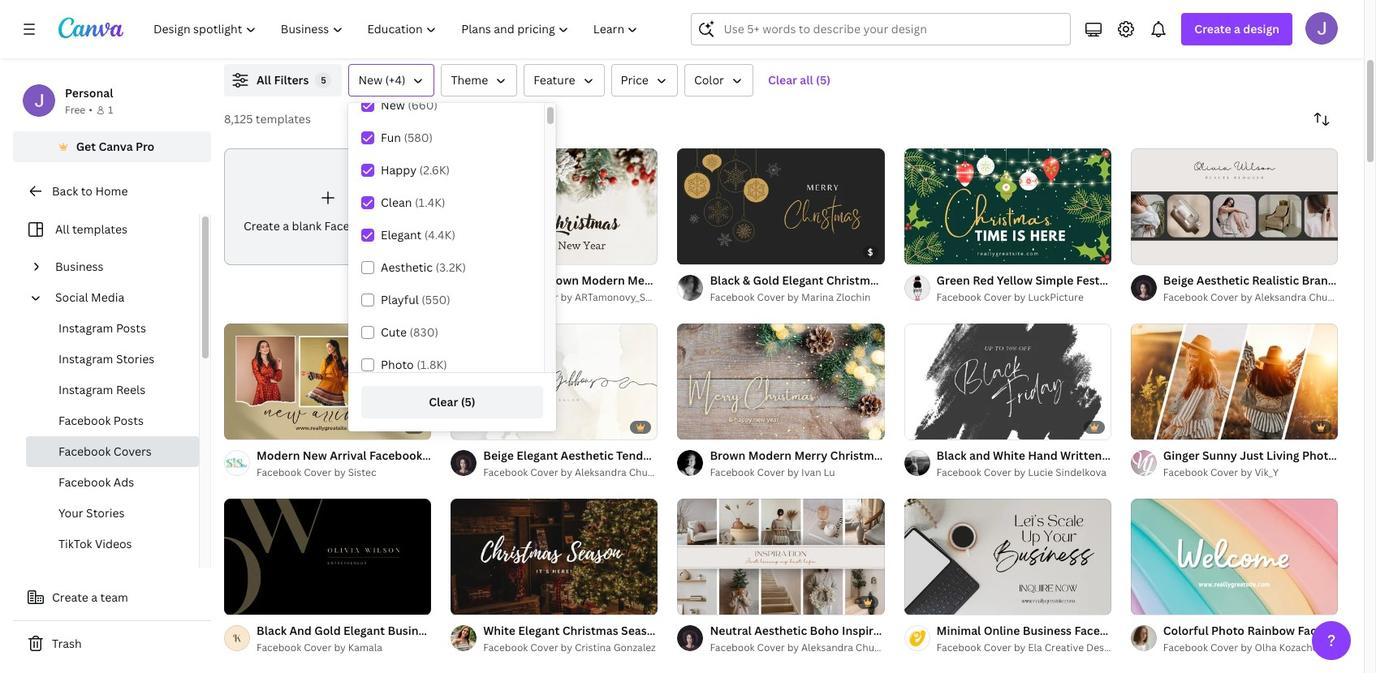 Task type: describe. For each thing, give the bounding box(es) containing it.
business link
[[49, 252, 189, 283]]

by inside black and gold elegant business name facebook cover facebook cover by kamala
[[334, 641, 346, 655]]

aesthetic inside beige elegant aesthetic tender beauty salon facebook cover facebook cover by aleksandra chubar
[[561, 448, 614, 463]]

playful
[[381, 292, 419, 308]]

name
[[439, 623, 472, 639]]

photo (1.8k)
[[381, 357, 447, 373]]

create for create a team
[[52, 590, 88, 606]]

facebook cover by aleksandra chubar for beige aesthetic realistic brand mood board film photo collage facebook cover
[[1163, 291, 1344, 304]]

aleksandra for beige aesthetic realistic brand mood board film photo collage facebook cover
[[1255, 291, 1307, 304]]

stories for your stories
[[86, 506, 125, 521]]

create a design button
[[1182, 13, 1293, 45]]

facebook cover by kamala link
[[257, 640, 431, 656]]

aleksandra inside beige elegant aesthetic tender beauty salon facebook cover facebook cover by aleksandra chubar
[[575, 466, 627, 480]]

and
[[289, 623, 312, 639]]

(580)
[[404, 130, 433, 145]]

new (660)
[[381, 97, 438, 113]]

(4.4k)
[[424, 227, 455, 243]]

cover inside facebook cover by lucie sindelkova link
[[984, 466, 1012, 480]]

all filters
[[257, 72, 309, 88]]

cove
[[1353, 623, 1376, 639]]

merry
[[794, 448, 828, 463]]

top level navigation element
[[143, 13, 652, 45]]

aleksandra for neutral aesthetic boho inspiration moodboard photo collage facebook cover
[[801, 641, 853, 655]]

facebook cover by vik_y link
[[1163, 465, 1338, 481]]

new for new (+4)
[[358, 72, 383, 88]]

kozachenko
[[1279, 641, 1335, 655]]

photo inside minimal online business facebook cover photo facebook cover by ela creative designs
[[1166, 623, 1199, 639]]

rainbow
[[1247, 623, 1295, 639]]

cristina
[[575, 641, 611, 655]]

•
[[89, 103, 92, 117]]

social media
[[55, 290, 124, 305]]

all templates
[[55, 222, 127, 237]]

arrival
[[330, 448, 367, 463]]

0 horizontal spatial business
[[55, 259, 104, 274]]

black and gold elegant business name facebook cover link
[[257, 622, 563, 640]]

(830)
[[410, 325, 438, 340]]

by inside minimal online business facebook cover photo facebook cover by ela creative designs
[[1014, 641, 1026, 655]]

chubar for beige aesthetic realistic brand mood board film photo collage facebook cover
[[1309, 291, 1344, 304]]

modern new arrival facebook cover image
[[224, 323, 431, 440]]

christmas inside white elegant christmas season facebook cover facebook cover by cristina gonzalez
[[562, 623, 618, 639]]

gold for and
[[314, 623, 341, 639]]

modern new arrival facebook cover facebook cover by sistec
[[257, 448, 458, 480]]

just
[[1240, 448, 1264, 463]]

minimal online business facebook cover photo link
[[937, 622, 1199, 640]]

ginger sunny just living photo collage link
[[1163, 447, 1376, 465]]

beige elegant aesthetic tender beauty salon facebook cover link
[[483, 447, 822, 465]]

social
[[55, 290, 88, 305]]

a for blank
[[283, 218, 289, 234]]

clear (5) button
[[361, 386, 543, 419]]

instagram stories
[[58, 352, 155, 367]]

luckpicture
[[1028, 291, 1084, 304]]

instagram for instagram reels
[[58, 382, 113, 398]]

brown modern merry christmas facebook cover image
[[677, 324, 885, 440]]

stories for instagram stories
[[116, 352, 155, 367]]

vik_y
[[1255, 466, 1279, 480]]

lucie
[[1028, 466, 1053, 480]]

fun (580)
[[381, 130, 433, 145]]

facebook cover by olha kozachenko link
[[1163, 640, 1338, 657]]

cover inside the facebook cover by luckpicture link
[[984, 291, 1012, 304]]

0 horizontal spatial aesthetic
[[381, 260, 433, 275]]

facebook cover by sistec link
[[257, 465, 431, 481]]

design
[[1243, 21, 1280, 37]]

business inside minimal online business facebook cover photo facebook cover by ela creative designs
[[1023, 623, 1072, 639]]

facebook cover by ivan lu link
[[710, 465, 885, 481]]

social media link
[[49, 283, 189, 313]]

cute (830)
[[381, 325, 438, 340]]

ginger sunny just living photo collage facebook cover image
[[1131, 324, 1338, 440]]

5 filter options selected element
[[315, 72, 332, 88]]

lu
[[824, 466, 835, 480]]

by inside white elegant christmas season facebook cover facebook cover by cristina gonzalez
[[561, 641, 572, 655]]

marina
[[801, 291, 834, 304]]

templates for 8,125 templates
[[256, 111, 311, 127]]

white elegant christmas season facebook cover facebook cover by cristina gonzalez
[[483, 623, 752, 655]]

modern new arrival facebook cover link
[[257, 447, 458, 465]]

brown modern merry christmas facebook cover link
[[710, 447, 978, 465]]

canva
[[99, 139, 133, 154]]

facebook cover by aleksandra chubar for neutral aesthetic boho inspiration moodboard photo collage facebook cover
[[710, 641, 890, 655]]

white
[[483, 623, 515, 639]]

(5) inside button
[[816, 72, 831, 88]]

minimal online business facebook cover photo facebook cover by ela creative designs
[[937, 623, 1199, 655]]

christmas inside brown modern merry christmas facebook cover facebook cover by ivan lu
[[830, 448, 886, 463]]

tender
[[616, 448, 655, 463]]

all for all templates
[[55, 222, 69, 237]]

minimal online business facebook cover photo image
[[904, 499, 1111, 615]]

black for black and gold elegant business name facebook cover
[[257, 623, 287, 639]]

playful (550)
[[381, 292, 450, 308]]

a for design
[[1234, 21, 1241, 37]]

gold for &
[[753, 273, 779, 288]]

blank
[[292, 218, 322, 234]]

posts for facebook posts
[[114, 413, 144, 429]]

create for create a design
[[1195, 21, 1231, 37]]

get canva pro button
[[13, 132, 211, 162]]

your stories
[[58, 506, 125, 521]]

(2.6k)
[[419, 162, 450, 178]]

facebook cover by luckpicture
[[937, 291, 1084, 304]]

create a design
[[1195, 21, 1280, 37]]

all for all filters
[[257, 72, 271, 88]]

reels
[[116, 382, 145, 398]]

instagram for instagram stories
[[58, 352, 113, 367]]

white elegant christmas season facebook cover image
[[451, 499, 658, 615]]

your stories link
[[26, 498, 199, 529]]

elegant inside black & gold elegant christmas baubles facebook cover facebook cover by marina zlochin
[[782, 273, 824, 288]]

black for black & gold elegant christmas baubles facebook cover
[[710, 273, 740, 288]]

templates for all templates
[[72, 222, 127, 237]]

white and brown modern merry christmas and happy new year facebook cover image
[[451, 148, 658, 265]]

(+4)
[[385, 72, 405, 88]]

(660)
[[408, 97, 438, 113]]

online
[[984, 623, 1020, 639]]

happy
[[381, 162, 417, 178]]

your
[[58, 506, 83, 521]]

team
[[100, 590, 128, 606]]

baubles
[[885, 273, 929, 288]]

designs
[[1086, 641, 1123, 655]]

facebook cover by lucie sindelkova
[[937, 466, 1107, 480]]

get
[[76, 139, 96, 154]]

brown
[[710, 448, 746, 463]]

(550)
[[422, 292, 450, 308]]

create a blank facebook cover element
[[224, 149, 431, 265]]

facebook cover by cristina gonzalez link
[[483, 640, 658, 657]]

facebook cover by aleksandra chubar link for beige elegant aesthetic tender beauty salon facebook cover image
[[483, 465, 663, 481]]

clear all (5)
[[768, 72, 831, 88]]

cute
[[381, 325, 407, 340]]



Task type: locate. For each thing, give the bounding box(es) containing it.
christmas up cristina
[[562, 623, 618, 639]]

by inside colorful photo rainbow facebook cove facebook cover by olha kozachenko
[[1241, 641, 1252, 655]]

photo
[[381, 357, 414, 373], [1302, 448, 1336, 463], [1166, 623, 1199, 639], [1211, 623, 1245, 639]]

instagram down social media
[[58, 321, 113, 336]]

chubar inside beige elegant aesthetic tender beauty salon facebook cover facebook cover by aleksandra chubar
[[629, 466, 663, 480]]

0 vertical spatial black
[[710, 273, 740, 288]]

0 vertical spatial clear
[[768, 72, 797, 88]]

facebook cover by aleksandra chubar link for beige aesthetic realistic brand mood board film photo collage facebook cover
[[1163, 290, 1344, 306]]

0 vertical spatial facebook cover by aleksandra chubar
[[1163, 291, 1344, 304]]

2 horizontal spatial create
[[1195, 21, 1231, 37]]

1 vertical spatial posts
[[114, 413, 144, 429]]

all templates link
[[23, 214, 189, 245]]

facebook cover by aleksandra chubar link
[[1163, 290, 1344, 306], [483, 465, 663, 481], [710, 640, 890, 657]]

0 vertical spatial templates
[[256, 111, 311, 127]]

(3.2k)
[[436, 260, 466, 275]]

clear left all
[[768, 72, 797, 88]]

color
[[694, 72, 724, 88]]

1 vertical spatial chubar
[[629, 466, 663, 480]]

facebook cover by aleksandra chubar
[[1163, 291, 1344, 304], [710, 641, 890, 655]]

2 modern from the left
[[748, 448, 792, 463]]

1 vertical spatial instagram
[[58, 352, 113, 367]]

1 horizontal spatial business
[[388, 623, 436, 639]]

new inside new (+4) button
[[358, 72, 383, 88]]

2 vertical spatial christmas
[[562, 623, 618, 639]]

brown modern merry christmas facebook cover facebook cover by ivan lu
[[710, 448, 978, 480]]

0 horizontal spatial facebook cover by aleksandra chubar
[[710, 641, 890, 655]]

2 horizontal spatial a
[[1234, 21, 1241, 37]]

instagram reels
[[58, 382, 145, 398]]

instagram up facebook posts at the bottom left
[[58, 382, 113, 398]]

trash
[[52, 637, 82, 652]]

1 vertical spatial (5)
[[461, 395, 476, 410]]

new for new (660)
[[381, 97, 405, 113]]

modern up 'facebook cover by sistec' link
[[257, 448, 300, 463]]

beige elegant aesthetic tender beauty salon facebook cover facebook cover by aleksandra chubar
[[483, 448, 822, 480]]

gold
[[753, 273, 779, 288], [314, 623, 341, 639]]

tiktok
[[58, 537, 92, 552]]

modern up facebook cover by ivan lu link
[[748, 448, 792, 463]]

colorful photo rainbow facebook cover image
[[1131, 499, 1338, 615]]

elegant inside white elegant christmas season facebook cover facebook cover by cristina gonzalez
[[518, 623, 560, 639]]

0 horizontal spatial templates
[[72, 222, 127, 237]]

ginger
[[1163, 448, 1200, 463]]

home
[[95, 183, 128, 199]]

a left the blank
[[283, 218, 289, 234]]

black left and
[[257, 623, 287, 639]]

clear for clear (5)
[[429, 395, 458, 410]]

black & gold elegant christmas baubles facebook cover link
[[710, 272, 1021, 290]]

a left team
[[91, 590, 98, 606]]

beige
[[483, 448, 514, 463]]

instagram posts link
[[26, 313, 199, 344]]

stories
[[116, 352, 155, 367], [86, 506, 125, 521]]

create for create a blank facebook cover
[[243, 218, 280, 234]]

1 horizontal spatial facebook cover by aleksandra chubar link
[[710, 640, 890, 657]]

posts down reels on the left
[[114, 413, 144, 429]]

5
[[321, 74, 326, 86]]

instagram for instagram posts
[[58, 321, 113, 336]]

free
[[65, 103, 85, 117]]

0 vertical spatial a
[[1234, 21, 1241, 37]]

media
[[91, 290, 124, 305]]

new (+4) button
[[349, 64, 435, 97]]

clear inside button
[[768, 72, 797, 88]]

0 horizontal spatial gold
[[314, 623, 341, 639]]

modern inside brown modern merry christmas facebook cover facebook cover by ivan lu
[[748, 448, 792, 463]]

black & gold elegant christmas baubles facebook cover image
[[677, 148, 885, 265]]

new
[[358, 72, 383, 88], [381, 97, 405, 113], [303, 448, 327, 463]]

price
[[621, 72, 649, 88]]

templates
[[256, 111, 311, 127], [72, 222, 127, 237]]

modern inside modern new arrival facebook cover facebook cover by sistec
[[257, 448, 300, 463]]

neutral aesthetic boho inspiration moodboard photo collage facebook cover image
[[677, 499, 885, 615]]

0 vertical spatial instagram
[[58, 321, 113, 336]]

1 horizontal spatial facebook cover by aleksandra chubar
[[1163, 291, 1344, 304]]

clear for clear all (5)
[[768, 72, 797, 88]]

1 horizontal spatial create
[[243, 218, 280, 234]]

all left 'filters'
[[257, 72, 271, 88]]

free •
[[65, 103, 92, 117]]

black inside black & gold elegant christmas baubles facebook cover facebook cover by marina zlochin
[[710, 273, 740, 288]]

0 horizontal spatial chubar
[[629, 466, 663, 480]]

christmas inside black & gold elegant christmas baubles facebook cover facebook cover by marina zlochin
[[826, 273, 882, 288]]

christmas up zlochin
[[826, 273, 882, 288]]

1 horizontal spatial all
[[257, 72, 271, 88]]

templates down all filters
[[256, 111, 311, 127]]

1 horizontal spatial chubar
[[856, 641, 890, 655]]

by inside brown modern merry christmas facebook cover facebook cover by ivan lu
[[787, 466, 799, 480]]

2 vertical spatial aleksandra
[[801, 641, 853, 655]]

0 horizontal spatial modern
[[257, 448, 300, 463]]

stories down facebook ads link
[[86, 506, 125, 521]]

0 vertical spatial stories
[[116, 352, 155, 367]]

1 vertical spatial facebook cover by aleksandra chubar link
[[483, 465, 663, 481]]

0 horizontal spatial facebook cover by aleksandra chubar link
[[483, 465, 663, 481]]

videos
[[95, 537, 132, 552]]

jacob simon image
[[1306, 12, 1338, 45]]

cover
[[379, 218, 412, 234], [988, 273, 1021, 288], [530, 291, 558, 304], [757, 291, 785, 304], [984, 291, 1012, 304], [1210, 291, 1238, 304], [425, 448, 458, 463], [789, 448, 822, 463], [945, 448, 978, 463], [304, 466, 332, 480], [530, 466, 558, 480], [757, 466, 785, 480], [984, 466, 1012, 480], [1210, 466, 1238, 480], [530, 623, 563, 639], [719, 623, 752, 639], [1130, 623, 1163, 639], [304, 641, 332, 655], [530, 641, 558, 655], [757, 641, 785, 655], [984, 641, 1012, 655], [1210, 641, 1238, 655]]

covers
[[114, 444, 152, 460]]

3 instagram from the top
[[58, 382, 113, 398]]

beige elegant aesthetic tender beauty salon facebook cover image
[[451, 324, 658, 440]]

facebook inside ginger sunny just living photo collage facebook cover by vik_y
[[1163, 466, 1208, 480]]

aesthetic
[[381, 260, 433, 275], [561, 448, 614, 463]]

color button
[[684, 64, 753, 97]]

2 vertical spatial a
[[91, 590, 98, 606]]

gold inside black and gold elegant business name facebook cover facebook cover by kamala
[[314, 623, 341, 639]]

0 horizontal spatial a
[[91, 590, 98, 606]]

a inside dropdown button
[[1234, 21, 1241, 37]]

0 vertical spatial posts
[[116, 321, 146, 336]]

1 horizontal spatial a
[[283, 218, 289, 234]]

clear inside 'button'
[[429, 395, 458, 410]]

a inside button
[[91, 590, 98, 606]]

1 horizontal spatial aesthetic
[[561, 448, 614, 463]]

price button
[[611, 64, 678, 97]]

1 modern from the left
[[257, 448, 300, 463]]

1 vertical spatial christmas
[[830, 448, 886, 463]]

christmas up lu
[[830, 448, 886, 463]]

cover inside the facebook cover by artamonovy_studio link
[[530, 291, 558, 304]]

0 vertical spatial all
[[257, 72, 271, 88]]

(5)
[[816, 72, 831, 88], [461, 395, 476, 410]]

0 horizontal spatial create
[[52, 590, 88, 606]]

1 vertical spatial new
[[381, 97, 405, 113]]

business
[[55, 259, 104, 274], [388, 623, 436, 639], [1023, 623, 1072, 639]]

aesthetic up playful
[[381, 260, 433, 275]]

0 vertical spatial chubar
[[1309, 291, 1344, 304]]

create inside button
[[52, 590, 88, 606]]

cover inside create a blank facebook cover element
[[379, 218, 412, 234]]

2 horizontal spatial aleksandra
[[1255, 291, 1307, 304]]

elegant inside beige elegant aesthetic tender beauty salon facebook cover facebook cover by aleksandra chubar
[[517, 448, 558, 463]]

cover inside ginger sunny just living photo collage facebook cover by vik_y
[[1210, 466, 1238, 480]]

create a team
[[52, 590, 128, 606]]

clear all (5) button
[[760, 64, 839, 97]]

aesthetic (3.2k)
[[381, 260, 466, 275]]

photo inside ginger sunny just living photo collage facebook cover by vik_y
[[1302, 448, 1336, 463]]

olha
[[1255, 641, 1277, 655]]

black inside black and gold elegant business name facebook cover facebook cover by kamala
[[257, 623, 287, 639]]

colorful photo rainbow facebook cove facebook cover by olha kozachenko
[[1163, 623, 1376, 655]]

black and gold elegant business name facebook cover image
[[224, 499, 431, 615]]

creative
[[1045, 641, 1084, 655]]

0 vertical spatial facebook cover by aleksandra chubar link
[[1163, 290, 1344, 306]]

1 vertical spatial all
[[55, 222, 69, 237]]

elegant down clean
[[381, 227, 422, 243]]

0 horizontal spatial (5)
[[461, 395, 476, 410]]

1 vertical spatial clear
[[429, 395, 458, 410]]

1 vertical spatial templates
[[72, 222, 127, 237]]

colorful
[[1163, 623, 1209, 639]]

ela
[[1028, 641, 1042, 655]]

create left design
[[1195, 21, 1231, 37]]

1 horizontal spatial modern
[[748, 448, 792, 463]]

season
[[621, 623, 661, 639]]

0 vertical spatial aesthetic
[[381, 260, 433, 275]]

elegant up kamala
[[343, 623, 385, 639]]

instagram posts
[[58, 321, 146, 336]]

1 vertical spatial a
[[283, 218, 289, 234]]

1 horizontal spatial gold
[[753, 273, 779, 288]]

1 instagram from the top
[[58, 321, 113, 336]]

clear
[[768, 72, 797, 88], [429, 395, 458, 410]]

by inside beige elegant aesthetic tender beauty salon facebook cover facebook cover by aleksandra chubar
[[561, 466, 572, 480]]

elegant inside black and gold elegant business name facebook cover facebook cover by kamala
[[343, 623, 385, 639]]

1 vertical spatial facebook cover by aleksandra chubar
[[710, 641, 890, 655]]

clean
[[381, 195, 412, 210]]

0 horizontal spatial black
[[257, 623, 287, 639]]

2 vertical spatial chubar
[[856, 641, 890, 655]]

cover inside colorful photo rainbow facebook cove facebook cover by olha kozachenko
[[1210, 641, 1238, 655]]

(5) inside 'button'
[[461, 395, 476, 410]]

new left arrival
[[303, 448, 327, 463]]

templates down back to home
[[72, 222, 127, 237]]

all inside all templates link
[[55, 222, 69, 237]]

all
[[800, 72, 813, 88]]

2 horizontal spatial chubar
[[1309, 291, 1344, 304]]

2 instagram from the top
[[58, 352, 113, 367]]

0 vertical spatial create
[[1195, 21, 1231, 37]]

by inside ginger sunny just living photo collage facebook cover by vik_y
[[1241, 466, 1252, 480]]

elegant up facebook cover by marina zlochin link
[[782, 273, 824, 288]]

artamonovy_studio
[[575, 291, 676, 304]]

instagram reels link
[[26, 375, 199, 406]]

facebook cover by aleksandra chubar link for neutral aesthetic boho inspiration moodboard photo collage facebook cover
[[710, 640, 890, 657]]

create inside dropdown button
[[1195, 21, 1231, 37]]

Search search field
[[724, 14, 1061, 45]]

business up social
[[55, 259, 104, 274]]

1 vertical spatial gold
[[314, 623, 341, 639]]

instagram up instagram reels
[[58, 352, 113, 367]]

facebook
[[324, 218, 377, 234], [932, 273, 985, 288], [483, 291, 528, 304], [710, 291, 755, 304], [937, 291, 981, 304], [1163, 291, 1208, 304], [58, 413, 111, 429], [58, 444, 111, 460], [369, 448, 422, 463], [733, 448, 786, 463], [889, 448, 942, 463], [257, 466, 301, 480], [483, 466, 528, 480], [710, 466, 755, 480], [937, 466, 981, 480], [1163, 466, 1208, 480], [58, 475, 111, 490], [474, 623, 527, 639], [664, 623, 717, 639], [1074, 623, 1127, 639], [1298, 623, 1351, 639], [257, 641, 301, 655], [483, 641, 528, 655], [710, 641, 755, 655], [937, 641, 981, 655], [1163, 641, 1208, 655]]

business up ela
[[1023, 623, 1072, 639]]

get canva pro
[[76, 139, 155, 154]]

0 vertical spatial gold
[[753, 273, 779, 288]]

stories up reels on the left
[[116, 352, 155, 367]]

beige aesthetic realistic brand mood board film photo collage facebook cover image
[[1131, 148, 1338, 265]]

0 horizontal spatial all
[[55, 222, 69, 237]]

sistec
[[348, 466, 376, 480]]

0 vertical spatial (5)
[[816, 72, 831, 88]]

gold inside black & gold elegant christmas baubles facebook cover facebook cover by marina zlochin
[[753, 273, 779, 288]]

1 horizontal spatial black
[[710, 273, 740, 288]]

new inside modern new arrival facebook cover facebook cover by sistec
[[303, 448, 327, 463]]

&
[[743, 273, 750, 288]]

a for team
[[91, 590, 98, 606]]

elegant right the beige
[[517, 448, 558, 463]]

$
[[868, 246, 873, 258]]

1 vertical spatial aleksandra
[[575, 466, 627, 480]]

1 vertical spatial stories
[[86, 506, 125, 521]]

create a blank facebook cover
[[243, 218, 412, 234]]

8,125 templates
[[224, 111, 311, 127]]

white elegant christmas season facebook cover link
[[483, 622, 752, 640]]

beauty
[[657, 448, 697, 463]]

feature
[[534, 72, 575, 88]]

ads
[[114, 475, 134, 490]]

business inside black and gold elegant business name facebook cover facebook cover by kamala
[[388, 623, 436, 639]]

a left design
[[1234, 21, 1241, 37]]

happy (2.6k)
[[381, 162, 450, 178]]

create left team
[[52, 590, 88, 606]]

2 vertical spatial facebook cover by aleksandra chubar link
[[710, 640, 890, 657]]

posts down social media link
[[116, 321, 146, 336]]

feature button
[[524, 64, 605, 97]]

0 vertical spatial new
[[358, 72, 383, 88]]

sunny
[[1202, 448, 1237, 463]]

elegant up facebook cover by cristina gonzalez link
[[518, 623, 560, 639]]

black
[[710, 273, 740, 288], [257, 623, 287, 639]]

black and white hand written black friday sale facebook cover image
[[904, 324, 1111, 440]]

business left "name"
[[388, 623, 436, 639]]

0 horizontal spatial clear
[[429, 395, 458, 410]]

create a blank facebook cover link
[[224, 149, 431, 265]]

0 vertical spatial aleksandra
[[1255, 291, 1307, 304]]

create left the blank
[[243, 218, 280, 234]]

photo inside colorful photo rainbow facebook cove facebook cover by olha kozachenko
[[1211, 623, 1245, 639]]

2 vertical spatial create
[[52, 590, 88, 606]]

christmas
[[826, 273, 882, 288], [830, 448, 886, 463], [562, 623, 618, 639]]

facebook cover by artamonovy_studio
[[483, 291, 676, 304]]

tiktok videos
[[58, 537, 132, 552]]

instagram
[[58, 321, 113, 336], [58, 352, 113, 367], [58, 382, 113, 398]]

1 horizontal spatial templates
[[256, 111, 311, 127]]

by inside black & gold elegant christmas baubles facebook cover facebook cover by marina zlochin
[[787, 291, 799, 304]]

new left (+4)
[[358, 72, 383, 88]]

posts for instagram posts
[[116, 321, 146, 336]]

2 horizontal spatial facebook cover by aleksandra chubar link
[[1163, 290, 1344, 306]]

facebook ads
[[58, 475, 134, 490]]

0 vertical spatial christmas
[[826, 273, 882, 288]]

trash link
[[13, 628, 211, 661]]

personal
[[65, 85, 113, 101]]

1 vertical spatial black
[[257, 623, 287, 639]]

theme
[[451, 72, 488, 88]]

0 horizontal spatial aleksandra
[[575, 466, 627, 480]]

1 horizontal spatial (5)
[[816, 72, 831, 88]]

gonzalez
[[614, 641, 656, 655]]

1 horizontal spatial clear
[[768, 72, 797, 88]]

chubar for neutral aesthetic boho inspiration moodboard photo collage facebook cover
[[856, 641, 890, 655]]

None search field
[[691, 13, 1071, 45]]

sindelkova
[[1056, 466, 1107, 480]]

facebook cover by luckpicture link
[[937, 290, 1111, 306]]

gold up facebook cover by kamala link
[[314, 623, 341, 639]]

clear down (1.8k)
[[429, 395, 458, 410]]

green red yellow simple festive illustration christmas quote facebook cover image
[[904, 148, 1111, 265]]

1 vertical spatial create
[[243, 218, 280, 234]]

gold right &
[[753, 273, 779, 288]]

black left &
[[710, 273, 740, 288]]

2 horizontal spatial business
[[1023, 623, 1072, 639]]

aesthetic left tender
[[561, 448, 614, 463]]

by inside modern new arrival facebook cover facebook cover by sistec
[[334, 466, 346, 480]]

all down back
[[55, 222, 69, 237]]

1 horizontal spatial aleksandra
[[801, 641, 853, 655]]

facebook cover by marina zlochin link
[[710, 290, 885, 306]]

1 vertical spatial aesthetic
[[561, 448, 614, 463]]

filters
[[274, 72, 309, 88]]

Sort by button
[[1306, 103, 1338, 136]]

new down new (+4) button
[[381, 97, 405, 113]]

2 vertical spatial instagram
[[58, 382, 113, 398]]

create
[[1195, 21, 1231, 37], [243, 218, 280, 234], [52, 590, 88, 606]]

2 vertical spatial new
[[303, 448, 327, 463]]



Task type: vqa. For each thing, say whether or not it's contained in the screenshot.
list
no



